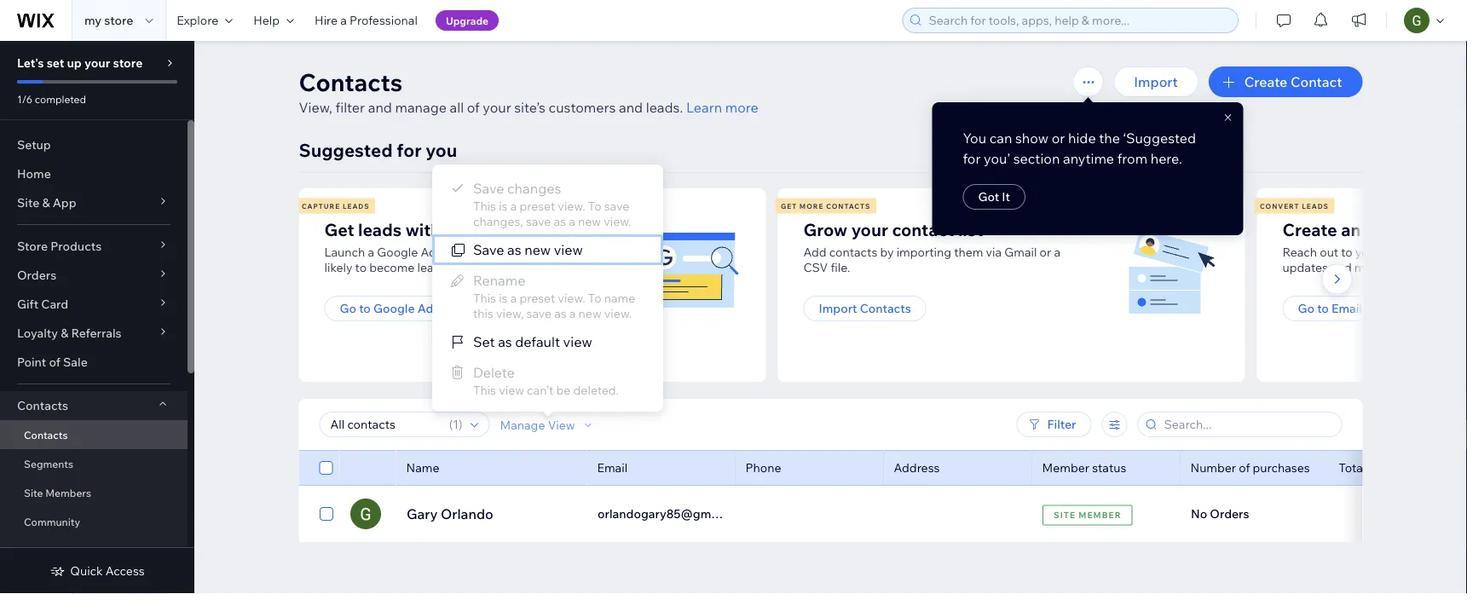 Task type: describe. For each thing, give the bounding box(es) containing it.
view. down people at top left
[[558, 291, 585, 306]]

0 vertical spatial member
[[1042, 460, 1090, 475]]

of inside contacts view, filter and manage all of your site's customers and leads. learn more
[[467, 99, 480, 116]]

new for save changes
[[578, 214, 601, 229]]

import button
[[1114, 66, 1198, 97]]

with inside get leads with google ads launch a google ads campaign to target people likely to become leads.
[[406, 219, 441, 240]]

a up people at top left
[[569, 214, 575, 229]]

view for save as new view
[[554, 241, 583, 258]]

help button
[[243, 0, 304, 41]]

0 vertical spatial save
[[604, 199, 629, 214]]

quick access button
[[50, 564, 145, 579]]

help
[[253, 13, 280, 28]]

deleted.
[[573, 383, 619, 398]]

total amount spent
[[1339, 460, 1446, 475]]

this for rename
[[473, 291, 496, 306]]

can't
[[527, 383, 554, 398]]

1 horizontal spatial orders
[[1210, 506, 1249, 521]]

site members
[[24, 486, 91, 499]]

1 vertical spatial member
[[1078, 510, 1121, 520]]

contacts inside contacts view, filter and manage all of your site's customers and leads. learn more
[[299, 67, 403, 97]]

gary
[[406, 506, 437, 523]]

changes,
[[473, 214, 523, 229]]

setup link
[[0, 130, 188, 159]]

store
[[17, 239, 48, 254]]

get more contacts
[[781, 202, 871, 210]]

go to email marketing button
[[1283, 296, 1438, 321]]

no orders
[[1191, 506, 1249, 521]]

a inside grow your contact list add contacts by importing them via gmail or a csv file.
[[1054, 245, 1061, 260]]

got it
[[978, 189, 1010, 204]]

you can show or hide the 'suggested for you' section anytime from here.
[[963, 130, 1196, 167]]

convert leads
[[1260, 202, 1329, 210]]

view,
[[496, 306, 524, 321]]

suggested for you
[[299, 139, 457, 161]]

gift card
[[17, 297, 68, 312]]

delete this view can't be deleted.
[[473, 364, 619, 398]]

(
[[449, 417, 453, 432]]

0 vertical spatial store
[[104, 13, 133, 28]]

0 vertical spatial ads
[[509, 219, 540, 240]]

import for import
[[1134, 73, 1178, 90]]

or inside grow your contact list add contacts by importing them via gmail or a csv file.
[[1040, 245, 1051, 260]]

to left target
[[503, 245, 514, 260]]

file.
[[831, 260, 850, 275]]

email inside button
[[1332, 301, 1362, 316]]

convert
[[1260, 202, 1300, 210]]

my store
[[84, 13, 133, 28]]

preset inside save changes this is a preset view. to save changes, save as a new view.
[[520, 199, 555, 214]]

new for rename
[[579, 306, 602, 321]]

add
[[804, 245, 827, 260]]

store products
[[17, 239, 102, 254]]

hire
[[315, 13, 338, 28]]

all
[[450, 99, 464, 116]]

google inside button
[[373, 301, 415, 316]]

spent
[[1414, 460, 1446, 475]]

list
[[958, 219, 983, 240]]

gmail
[[1005, 245, 1037, 260]]

number
[[1191, 460, 1236, 475]]

site & app button
[[0, 188, 188, 217]]

contacts
[[829, 245, 877, 260]]

save for save changes
[[526, 214, 551, 229]]

1 vertical spatial view
[[1244, 506, 1276, 523]]

your inside grow your contact list add contacts by importing them via gmail or a csv file.
[[851, 219, 888, 240]]

capture leads
[[302, 202, 370, 210]]

via
[[986, 245, 1002, 260]]

your inside create an email campa reach out to your subscribers with
[[1355, 245, 1380, 260]]

likely
[[324, 260, 353, 275]]

create for an
[[1283, 219, 1337, 240]]

more
[[725, 99, 759, 116]]

amount
[[1369, 460, 1412, 475]]

reach
[[1283, 245, 1317, 260]]

app
[[53, 195, 76, 210]]

store inside sidebar element
[[113, 55, 143, 70]]

0 vertical spatial google
[[445, 219, 505, 240]]

contact
[[1291, 73, 1342, 90]]

menu containing save changes
[[432, 173, 663, 403]]

orlandogary85@gmail.com
[[597, 506, 751, 521]]

community link
[[0, 507, 188, 536]]

site's
[[514, 99, 546, 116]]

Search... field
[[1159, 413, 1336, 436]]

contacts up the segments
[[24, 428, 68, 441]]

rename this is a preset view. to name this view, save as a new view.
[[473, 272, 635, 321]]

be
[[556, 383, 571, 398]]

for inside you can show or hide the 'suggested for you' section anytime from here.
[[963, 150, 981, 167]]

upgrade
[[446, 14, 489, 27]]

from
[[1117, 150, 1147, 167]]

hide
[[1068, 130, 1096, 147]]

the
[[1099, 130, 1120, 147]]

create contact button
[[1209, 66, 1363, 97]]

to down launch
[[355, 260, 367, 275]]

up
[[67, 55, 82, 70]]

point of sale
[[17, 355, 88, 370]]

total
[[1339, 460, 1366, 475]]

segments link
[[0, 449, 188, 478]]

marketing
[[1365, 301, 1422, 316]]

gift card button
[[0, 290, 188, 319]]

or inside you can show or hide the 'suggested for you' section anytime from here.
[[1052, 130, 1065, 147]]

capture
[[302, 202, 340, 210]]

import for import contacts
[[819, 301, 857, 316]]

orders button
[[0, 261, 188, 290]]

campaign
[[445, 245, 500, 260]]

status
[[1092, 460, 1126, 475]]

launch
[[324, 245, 365, 260]]

leads for create
[[1302, 202, 1329, 210]]

quick
[[70, 564, 103, 578]]

no
[[1191, 506, 1207, 521]]

customers
[[549, 99, 616, 116]]

site members link
[[0, 478, 188, 507]]

section
[[1013, 150, 1060, 167]]

view for set as default view
[[563, 333, 592, 350]]

go to email marketing
[[1298, 301, 1422, 316]]

an
[[1341, 219, 1361, 240]]

gary orlando
[[406, 506, 493, 523]]

set
[[47, 55, 64, 70]]

as inside save changes this is a preset view. to save changes, save as a new view.
[[554, 214, 566, 229]]

1/6 completed
[[17, 92, 86, 105]]

Unsaved view field
[[325, 413, 444, 436]]

new inside button
[[524, 241, 551, 258]]

& for loyalty
[[61, 326, 69, 341]]

site for site member
[[1053, 510, 1076, 520]]

is inside rename this is a preset view. to name this view, save as a new view.
[[499, 291, 508, 306]]

a inside get leads with google ads launch a google ads campaign to target people likely to become leads.
[[368, 245, 374, 260]]

is inside save changes this is a preset view. to save changes, save as a new view.
[[499, 199, 508, 214]]



Task type: vqa. For each thing, say whether or not it's contained in the screenshot.
"or" in the YOU CAN SHOW OR HIDE THE 'SUGGESTED FOR YOU' SECTION ANYTIME FROM HERE.
yes



Task type: locate. For each thing, give the bounding box(es) containing it.
1 vertical spatial ads
[[421, 245, 442, 260]]

view,
[[299, 99, 332, 116]]

1 vertical spatial orders
[[1210, 506, 1249, 521]]

0 horizontal spatial &
[[42, 195, 50, 210]]

0 horizontal spatial view
[[548, 417, 575, 432]]

1 save from the top
[[473, 180, 504, 197]]

orders down store
[[17, 268, 56, 283]]

your inside sidebar element
[[84, 55, 110, 70]]

1 horizontal spatial for
[[963, 150, 981, 167]]

and
[[368, 99, 392, 116], [619, 99, 643, 116]]

save for save as new view
[[473, 241, 504, 258]]

go to google ads
[[340, 301, 439, 316]]

point
[[17, 355, 46, 370]]

products
[[50, 239, 102, 254]]

new inside save changes this is a preset view. to save changes, save as a new view.
[[578, 214, 601, 229]]

Search for tools, apps, help & more... field
[[924, 9, 1233, 32]]

contacts down by
[[860, 301, 911, 316]]

site down "member status"
[[1053, 510, 1076, 520]]

importing
[[897, 245, 951, 260]]

of for point of sale
[[49, 355, 60, 370]]

home
[[17, 166, 51, 181]]

save for save changes this is a preset view. to save changes, save as a new view.
[[473, 180, 504, 197]]

site inside popup button
[[17, 195, 39, 210]]

google down become
[[373, 301, 415, 316]]

store down my store
[[113, 55, 143, 70]]

a inside the hire a professional link
[[340, 13, 347, 28]]

1 vertical spatial to
[[588, 291, 602, 306]]

1 vertical spatial with
[[1450, 245, 1467, 260]]

1 vertical spatial store
[[113, 55, 143, 70]]

ads up save as new view
[[509, 219, 540, 240]]

as right set
[[498, 333, 512, 350]]

& inside popup button
[[61, 326, 69, 341]]

save inside button
[[473, 241, 504, 258]]

1 vertical spatial google
[[377, 245, 418, 260]]

member
[[1042, 460, 1090, 475], [1078, 510, 1121, 520]]

got it button
[[963, 184, 1025, 210]]

contacts down the point of sale
[[17, 398, 68, 413]]

0 vertical spatial save
[[473, 180, 504, 197]]

2 and from the left
[[619, 99, 643, 116]]

of right number
[[1239, 460, 1250, 475]]

0 vertical spatial &
[[42, 195, 50, 210]]

with down campa
[[1450, 245, 1467, 260]]

None checkbox
[[319, 458, 333, 478]]

2 vertical spatial site
[[1053, 510, 1076, 520]]

as up set as default view 'button'
[[554, 306, 567, 321]]

to inside save changes this is a preset view. to save changes, save as a new view.
[[588, 199, 602, 214]]

2 is from the top
[[499, 291, 508, 306]]

your right up
[[84, 55, 110, 70]]

view inside dropdown button
[[548, 417, 575, 432]]

& for site
[[42, 195, 50, 210]]

is up view,
[[499, 291, 508, 306]]

csv
[[804, 260, 828, 275]]

& left the app
[[42, 195, 50, 210]]

hire a professional link
[[304, 0, 428, 41]]

a up set as default view 'button'
[[569, 306, 576, 321]]

as inside button
[[507, 241, 521, 258]]

gift
[[17, 297, 38, 312]]

or
[[1052, 130, 1065, 147], [1040, 245, 1051, 260]]

1 this from the top
[[473, 199, 496, 214]]

list containing get leads with google ads
[[296, 188, 1467, 382]]

or right gmail
[[1040, 245, 1051, 260]]

0 vertical spatial of
[[467, 99, 480, 116]]

create for contact
[[1245, 73, 1288, 90]]

0 horizontal spatial for
[[397, 139, 422, 161]]

your inside contacts view, filter and manage all of your site's customers and leads. learn more
[[483, 99, 511, 116]]

1 vertical spatial or
[[1040, 245, 1051, 260]]

a down leads at the left top of the page
[[368, 245, 374, 260]]

view. down changes
[[558, 199, 585, 214]]

your left site's
[[483, 99, 511, 116]]

new up people at top left
[[578, 214, 601, 229]]

set as default view
[[473, 333, 592, 350]]

2 vertical spatial of
[[1239, 460, 1250, 475]]

this down "delete"
[[473, 383, 496, 398]]

1 leads from the left
[[343, 202, 370, 210]]

leads. inside get leads with google ads launch a google ads campaign to target people likely to become leads.
[[417, 260, 450, 275]]

view right target
[[554, 241, 583, 258]]

to left 'name'
[[588, 291, 602, 306]]

leads. left the 'learn' on the top left of the page
[[646, 99, 683, 116]]

manage view
[[500, 417, 575, 432]]

1 vertical spatial is
[[499, 291, 508, 306]]

to
[[588, 199, 602, 214], [588, 291, 602, 306]]

save down changes, at the top left of page
[[473, 241, 504, 258]]

0 vertical spatial new
[[578, 214, 601, 229]]

to inside create an email campa reach out to your subscribers with
[[1341, 245, 1353, 260]]

0 horizontal spatial leads
[[343, 202, 370, 210]]

purchases
[[1253, 460, 1310, 475]]

1 vertical spatial email
[[597, 460, 628, 475]]

and right customers
[[619, 99, 643, 116]]

2 save from the top
[[473, 241, 504, 258]]

become
[[369, 260, 415, 275]]

loyalty & referrals
[[17, 326, 122, 341]]

with right leads at the left top of the page
[[406, 219, 441, 240]]

card
[[41, 297, 68, 312]]

1 horizontal spatial email
[[1332, 301, 1362, 316]]

list
[[296, 188, 1467, 382]]

2 this from the top
[[473, 291, 496, 306]]

preset up view,
[[520, 291, 555, 306]]

view. down 'name'
[[604, 306, 632, 321]]

filter
[[336, 99, 365, 116]]

of left 'sale'
[[49, 355, 60, 370]]

member left status
[[1042, 460, 1090, 475]]

contacts
[[826, 202, 871, 210]]

save for rename
[[526, 306, 552, 321]]

email left marketing at the right of the page
[[1332, 301, 1362, 316]]

to up people at top left
[[588, 199, 602, 214]]

to down become
[[359, 301, 371, 316]]

import down "file."
[[819, 301, 857, 316]]

new left people at top left
[[524, 241, 551, 258]]

go to google ads button
[[324, 296, 455, 321]]

create inside create an email campa reach out to your subscribers with
[[1283, 219, 1337, 240]]

create left the contact
[[1245, 73, 1288, 90]]

1 and from the left
[[368, 99, 392, 116]]

completed
[[35, 92, 86, 105]]

store products button
[[0, 232, 188, 261]]

create inside button
[[1245, 73, 1288, 90]]

is
[[499, 199, 508, 214], [499, 291, 508, 306]]

None checkbox
[[319, 504, 333, 524]]

1 vertical spatial new
[[524, 241, 551, 258]]

2 horizontal spatial of
[[1239, 460, 1250, 475]]

'suggested
[[1123, 130, 1196, 147]]

create up reach
[[1283, 219, 1337, 240]]

preset down changes
[[520, 199, 555, 214]]

referrals
[[71, 326, 122, 341]]

email up orlandogary85@gmail.com
[[597, 460, 628, 475]]

to right out
[[1341, 245, 1353, 260]]

contacts link
[[0, 420, 188, 449]]

leads
[[358, 219, 402, 240]]

view right default
[[563, 333, 592, 350]]

site for site members
[[24, 486, 43, 499]]

view down be
[[548, 417, 575, 432]]

as inside 'button'
[[498, 333, 512, 350]]

0 vertical spatial view
[[554, 241, 583, 258]]

2 leads from the left
[[1302, 202, 1329, 210]]

gary orlando image
[[350, 499, 381, 529]]

view. up save as new view button
[[604, 214, 631, 229]]

1 horizontal spatial and
[[619, 99, 643, 116]]

member down status
[[1078, 510, 1121, 520]]

& inside popup button
[[42, 195, 50, 210]]

leads. right become
[[417, 260, 450, 275]]

go for create
[[1298, 301, 1315, 316]]

1/6
[[17, 92, 33, 105]]

create contact
[[1245, 73, 1342, 90]]

save as new view button
[[432, 234, 663, 265]]

this inside delete this view can't be deleted.
[[473, 383, 496, 398]]

&
[[42, 195, 50, 210], [61, 326, 69, 341]]

explore
[[177, 13, 218, 28]]

0 horizontal spatial email
[[597, 460, 628, 475]]

view inside 'button'
[[563, 333, 592, 350]]

here.
[[1151, 150, 1182, 167]]

2 vertical spatial view
[[499, 383, 524, 398]]

to down out
[[1317, 301, 1329, 316]]

orders right no
[[1210, 506, 1249, 521]]

campa
[[1413, 219, 1467, 240]]

1 vertical spatial save
[[473, 241, 504, 258]]

workflows link
[[0, 536, 188, 565]]

leads for get
[[343, 202, 370, 210]]

this inside rename this is a preset view. to name this view, save as a new view.
[[473, 291, 496, 306]]

1 horizontal spatial &
[[61, 326, 69, 341]]

ads left this
[[417, 301, 439, 316]]

1 horizontal spatial of
[[467, 99, 480, 116]]

import contacts
[[819, 301, 911, 316]]

go down likely
[[340, 301, 356, 316]]

1 vertical spatial import
[[819, 301, 857, 316]]

go for get
[[340, 301, 356, 316]]

suggested
[[299, 139, 393, 161]]

ads left campaign
[[421, 245, 442, 260]]

1 vertical spatial site
[[24, 486, 43, 499]]

email
[[1365, 219, 1409, 240]]

create an email campa reach out to your subscribers with
[[1283, 219, 1467, 275]]

grow
[[804, 219, 848, 240]]

1 vertical spatial leads.
[[417, 260, 450, 275]]

can
[[989, 130, 1012, 147]]

1 preset from the top
[[520, 199, 555, 214]]

view inside button
[[554, 241, 583, 258]]

leads. inside contacts view, filter and manage all of your site's customers and leads. learn more
[[646, 99, 683, 116]]

2 to from the top
[[588, 291, 602, 306]]

2 vertical spatial save
[[526, 306, 552, 321]]

1 is from the top
[[499, 199, 508, 214]]

rename
[[473, 272, 526, 289]]

0 horizontal spatial of
[[49, 355, 60, 370]]

new up set as default view 'button'
[[579, 306, 602, 321]]

of right 'all'
[[467, 99, 480, 116]]

view down "delete"
[[499, 383, 524, 398]]

you
[[426, 139, 457, 161]]

1 horizontal spatial view
[[1244, 506, 1276, 523]]

0 horizontal spatial and
[[368, 99, 392, 116]]

a right gmail
[[1054, 245, 1061, 260]]

or left hide
[[1052, 130, 1065, 147]]

2 preset from the top
[[520, 291, 555, 306]]

contact
[[892, 219, 954, 240]]

let's
[[17, 55, 44, 70]]

contacts
[[299, 67, 403, 97], [860, 301, 911, 316], [17, 398, 68, 413], [24, 428, 68, 441]]

1 horizontal spatial import
[[1134, 73, 1178, 90]]

and right filter
[[368, 99, 392, 116]]

site & app
[[17, 195, 76, 210]]

address
[[894, 460, 940, 475]]

this up this
[[473, 291, 496, 306]]

set
[[473, 333, 495, 350]]

2 vertical spatial new
[[579, 306, 602, 321]]

point of sale link
[[0, 348, 188, 377]]

1 horizontal spatial leads.
[[646, 99, 683, 116]]

contacts inside button
[[860, 301, 911, 316]]

0 vertical spatial leads.
[[646, 99, 683, 116]]

a right the hire
[[340, 13, 347, 28]]

0 vertical spatial preset
[[520, 199, 555, 214]]

members
[[45, 486, 91, 499]]

sidebar element
[[0, 41, 194, 594]]

0 vertical spatial to
[[588, 199, 602, 214]]

1 go from the left
[[340, 301, 356, 316]]

contacts inside dropdown button
[[17, 398, 68, 413]]

1 vertical spatial view
[[563, 333, 592, 350]]

0 vertical spatial is
[[499, 199, 508, 214]]

2 vertical spatial this
[[473, 383, 496, 398]]

import
[[1134, 73, 1178, 90], [819, 301, 857, 316]]

to inside rename this is a preset view. to name this view, save as a new view.
[[588, 291, 602, 306]]

1 vertical spatial &
[[61, 326, 69, 341]]

with inside create an email campa reach out to your subscribers with
[[1450, 245, 1467, 260]]

preset inside rename this is a preset view. to name this view, save as a new view.
[[520, 291, 555, 306]]

save up changes, at the top left of page
[[473, 180, 504, 197]]

2 vertical spatial ads
[[417, 301, 439, 316]]

1 horizontal spatial go
[[1298, 301, 1315, 316]]

google up campaign
[[445, 219, 505, 240]]

0 vertical spatial with
[[406, 219, 441, 240]]

subscribers
[[1383, 245, 1448, 260]]

leads.
[[646, 99, 683, 116], [417, 260, 450, 275]]

store right my
[[104, 13, 133, 28]]

anytime
[[1063, 150, 1114, 167]]

a up changes, at the top left of page
[[510, 199, 517, 214]]

my
[[84, 13, 102, 28]]

this up changes, at the top left of page
[[473, 199, 496, 214]]

3 this from the top
[[473, 383, 496, 398]]

leads up get in the left top of the page
[[343, 202, 370, 210]]

& right the loyalty
[[61, 326, 69, 341]]

orders inside dropdown button
[[17, 268, 56, 283]]

view inside delete this view can't be deleted.
[[499, 383, 524, 398]]

you
[[963, 130, 986, 147]]

phone
[[746, 460, 781, 475]]

save inside save changes this is a preset view. to save changes, save as a new view.
[[473, 180, 504, 197]]

1 vertical spatial preset
[[520, 291, 555, 306]]

for down you at the top right of the page
[[963, 150, 981, 167]]

view down number of purchases
[[1244, 506, 1276, 523]]

view
[[548, 417, 575, 432], [1244, 506, 1276, 523]]

your down an
[[1355, 245, 1380, 260]]

your up contacts
[[851, 219, 888, 240]]

this for delete
[[473, 383, 496, 398]]

ads inside button
[[417, 301, 439, 316]]

site down the segments
[[24, 486, 43, 499]]

0 vertical spatial orders
[[17, 268, 56, 283]]

2 vertical spatial google
[[373, 301, 415, 316]]

1 vertical spatial of
[[49, 355, 60, 370]]

save inside rename this is a preset view. to name this view, save as a new view.
[[526, 306, 552, 321]]

0 vertical spatial view
[[548, 417, 575, 432]]

of
[[467, 99, 480, 116], [49, 355, 60, 370], [1239, 460, 1250, 475]]

go down reach
[[1298, 301, 1315, 316]]

0 horizontal spatial with
[[406, 219, 441, 240]]

community
[[24, 515, 80, 528]]

leads right convert on the right of the page
[[1302, 202, 1329, 210]]

1 horizontal spatial leads
[[1302, 202, 1329, 210]]

as down changes, at the top left of page
[[507, 241, 521, 258]]

1 vertical spatial create
[[1283, 219, 1337, 240]]

contacts up filter
[[299, 67, 403, 97]]

new inside rename this is a preset view. to name this view, save as a new view.
[[579, 306, 602, 321]]

a up view,
[[510, 291, 517, 306]]

menu
[[432, 173, 663, 403]]

for
[[397, 139, 422, 161], [963, 150, 981, 167]]

0 horizontal spatial orders
[[17, 268, 56, 283]]

( 1 )
[[449, 417, 462, 432]]

0 vertical spatial email
[[1332, 301, 1362, 316]]

site down home
[[17, 195, 39, 210]]

2 go from the left
[[1298, 301, 1315, 316]]

preset
[[520, 199, 555, 214], [520, 291, 555, 306]]

0 horizontal spatial leads.
[[417, 260, 450, 275]]

1 vertical spatial save
[[526, 214, 551, 229]]

loyalty & referrals button
[[0, 319, 188, 348]]

for left you
[[397, 139, 422, 161]]

0 vertical spatial create
[[1245, 73, 1288, 90]]

0 horizontal spatial import
[[819, 301, 857, 316]]

google up become
[[377, 245, 418, 260]]

0 vertical spatial site
[[17, 195, 39, 210]]

0 vertical spatial this
[[473, 199, 496, 214]]

google
[[445, 219, 505, 240], [377, 245, 418, 260], [373, 301, 415, 316]]

0 horizontal spatial go
[[340, 301, 356, 316]]

0 vertical spatial or
[[1052, 130, 1065, 147]]

1 vertical spatial this
[[473, 291, 496, 306]]

this inside save changes this is a preset view. to save changes, save as a new view.
[[473, 199, 496, 214]]

loyalty
[[17, 326, 58, 341]]

segments
[[24, 457, 73, 470]]

this
[[473, 199, 496, 214], [473, 291, 496, 306], [473, 383, 496, 398]]

manage
[[395, 99, 447, 116]]

is up changes, at the top left of page
[[499, 199, 508, 214]]

get
[[324, 219, 354, 240]]

site for site & app
[[17, 195, 39, 210]]

as inside rename this is a preset view. to name this view, save as a new view.
[[554, 306, 567, 321]]

you'
[[984, 150, 1010, 167]]

0 vertical spatial import
[[1134, 73, 1178, 90]]

1 horizontal spatial with
[[1450, 245, 1467, 260]]

as up save as new view button
[[554, 214, 566, 229]]

import up 'suggested
[[1134, 73, 1178, 90]]

leads
[[343, 202, 370, 210], [1302, 202, 1329, 210]]

of for number of purchases
[[1239, 460, 1250, 475]]

1 to from the top
[[588, 199, 602, 214]]

of inside sidebar element
[[49, 355, 60, 370]]

new
[[578, 214, 601, 229], [524, 241, 551, 258], [579, 306, 602, 321]]



